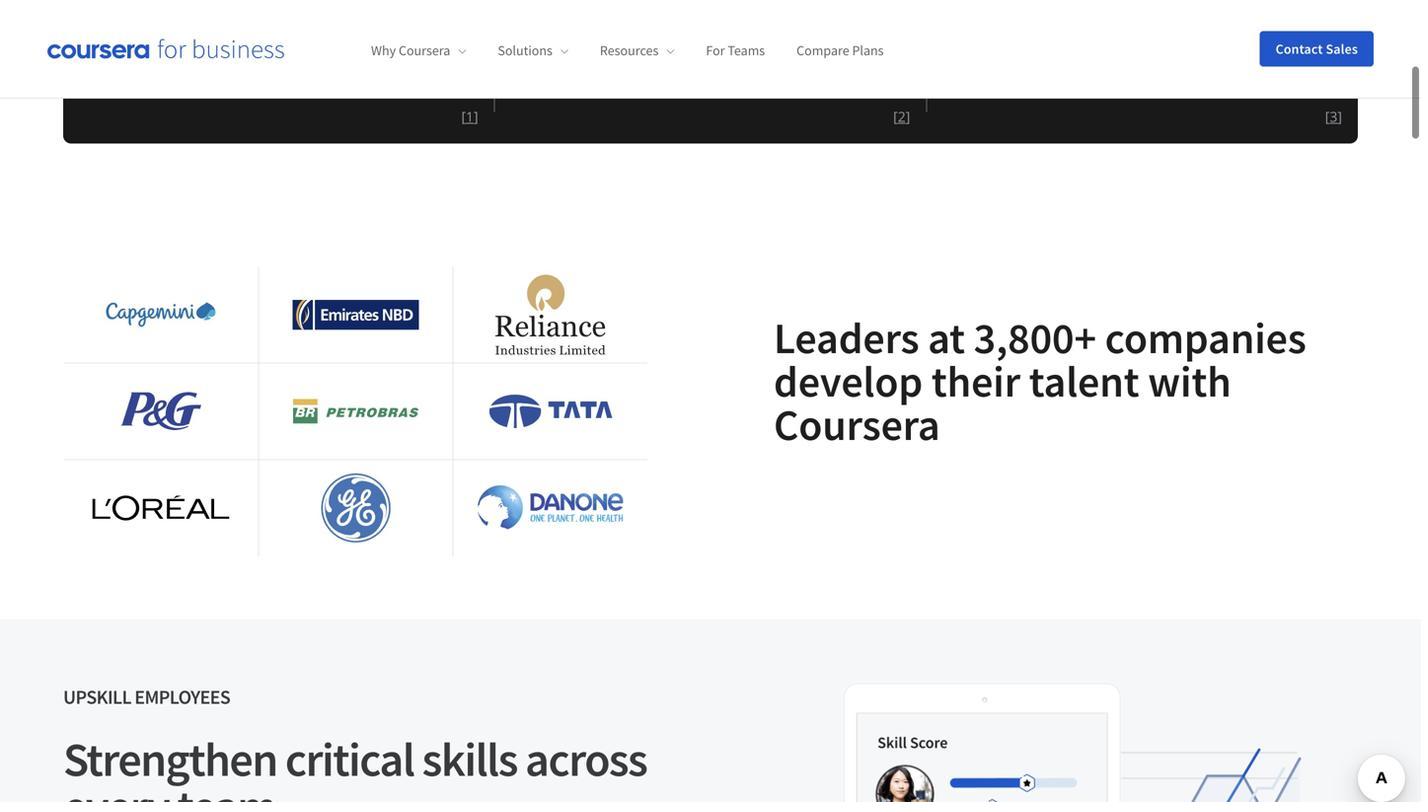 Task type: locate. For each thing, give the bounding box(es) containing it.
strengthen
[[63, 730, 277, 789]]

2 horizontal spatial ]
[[1338, 107, 1342, 126]]

why
[[371, 42, 396, 59]]

compare plans
[[797, 42, 884, 59]]

3,800+
[[974, 310, 1097, 365]]

resources link
[[600, 42, 674, 59]]

25%
[[990, 51, 1064, 101]]

coursera for business image
[[47, 39, 284, 59]]

coursera
[[399, 42, 450, 59], [774, 397, 940, 452]]

ge logo image
[[315, 468, 397, 548]]

1
[[466, 107, 474, 126]]

every
[[63, 777, 169, 802]]

contact sales
[[1276, 40, 1358, 58]]

] inside 38% [ 2 ]
[[906, 107, 910, 126]]

1 [ from the left
[[461, 107, 466, 126]]

for teams link
[[706, 42, 765, 59]]

their
[[932, 354, 1021, 409]]

[ inside 38% [ 2 ]
[[893, 107, 898, 126]]

coursera right why
[[399, 42, 450, 59]]

] inside "24% [ 1 ]"
[[474, 107, 478, 126]]

with
[[1148, 354, 1231, 409]]

]
[[474, 107, 478, 126], [906, 107, 910, 126], [1338, 107, 1342, 126]]

across
[[525, 730, 647, 789]]

talent
[[1029, 354, 1140, 409]]

danone logo image
[[477, 485, 624, 532]]

0 horizontal spatial [
[[461, 107, 466, 126]]

coursera down 'leaders'
[[774, 397, 940, 452]]

[ inside "24% [ 1 ]"
[[461, 107, 466, 126]]

employee
[[1116, 67, 1181, 86]]

2
[[898, 107, 906, 126]]

why coursera link
[[371, 42, 466, 59]]

0 horizontal spatial ]
[[474, 107, 478, 126]]

teams
[[728, 42, 765, 59]]

1 horizontal spatial ]
[[906, 107, 910, 126]]

tata logo image
[[489, 395, 612, 428]]

[ for 38%
[[893, 107, 898, 126]]

[
[[461, 107, 466, 126], [893, 107, 898, 126], [1325, 107, 1330, 126]]

] for 24%
[[474, 107, 478, 126]]

productivity
[[1184, 67, 1265, 86]]

2 ] from the left
[[906, 107, 910, 126]]

contact sales button
[[1260, 31, 1374, 67]]

2 horizontal spatial [
[[1325, 107, 1330, 126]]

petrobras logo image
[[293, 399, 418, 424]]

[ 3 ]
[[1325, 107, 1342, 126]]

] for 38%
[[906, 107, 910, 126]]

1 vertical spatial coursera
[[774, 397, 940, 452]]

leaders at 3,800+ companies develop their talent with coursera
[[774, 310, 1306, 452]]

1 horizontal spatial [
[[893, 107, 898, 126]]

0 horizontal spatial coursera
[[399, 42, 450, 59]]

1 ] from the left
[[474, 107, 478, 126]]

2 [ from the left
[[893, 107, 898, 126]]

1 horizontal spatial coursera
[[774, 397, 940, 452]]

contact
[[1276, 40, 1323, 58]]



Task type: vqa. For each thing, say whether or not it's contained in the screenshot.
38% [ 2 ]
yes



Task type: describe. For each thing, give the bounding box(es) containing it.
resources
[[600, 42, 659, 59]]

0 vertical spatial coursera
[[399, 42, 450, 59]]

3
[[1330, 107, 1338, 126]]

solutions link
[[498, 42, 568, 59]]

compare plans link
[[797, 42, 884, 59]]

for teams
[[706, 42, 765, 59]]

upskill employees
[[63, 685, 230, 710]]

3 ] from the left
[[1338, 107, 1342, 126]]

compare
[[797, 42, 849, 59]]

companies
[[1105, 310, 1306, 365]]

at
[[928, 310, 965, 365]]

plans
[[852, 42, 884, 59]]

[ for 24%
[[461, 107, 466, 126]]

reliance logo image
[[495, 275, 606, 355]]

l'oreal logo image
[[88, 492, 234, 525]]

for
[[706, 42, 725, 59]]

p&g logo image
[[121, 392, 202, 431]]

leaders
[[774, 310, 919, 365]]

3 [ from the left
[[1325, 107, 1330, 126]]

24% [ 1 ]
[[126, 51, 478, 126]]

employees
[[135, 685, 230, 710]]

upskill
[[63, 685, 131, 710]]

38%
[[558, 51, 632, 101]]

38% [ 2 ]
[[558, 51, 910, 126]]

solutions
[[498, 42, 553, 59]]

more
[[1080, 67, 1113, 86]]

develop
[[774, 354, 923, 409]]

team
[[177, 777, 276, 802]]

why coursera
[[371, 42, 450, 59]]

coursera inside leaders at 3,800+ companies develop their talent with coursera
[[774, 397, 940, 452]]

emirates logo image
[[293, 299, 419, 331]]

skills
[[422, 730, 517, 789]]

24%
[[126, 51, 200, 101]]

capgemini logo image
[[106, 303, 216, 327]]

sales
[[1326, 40, 1358, 58]]

strengthen critical skills  across every team
[[63, 730, 647, 802]]

critical
[[285, 730, 414, 789]]

more employee productivity
[[1080, 67, 1265, 86]]



